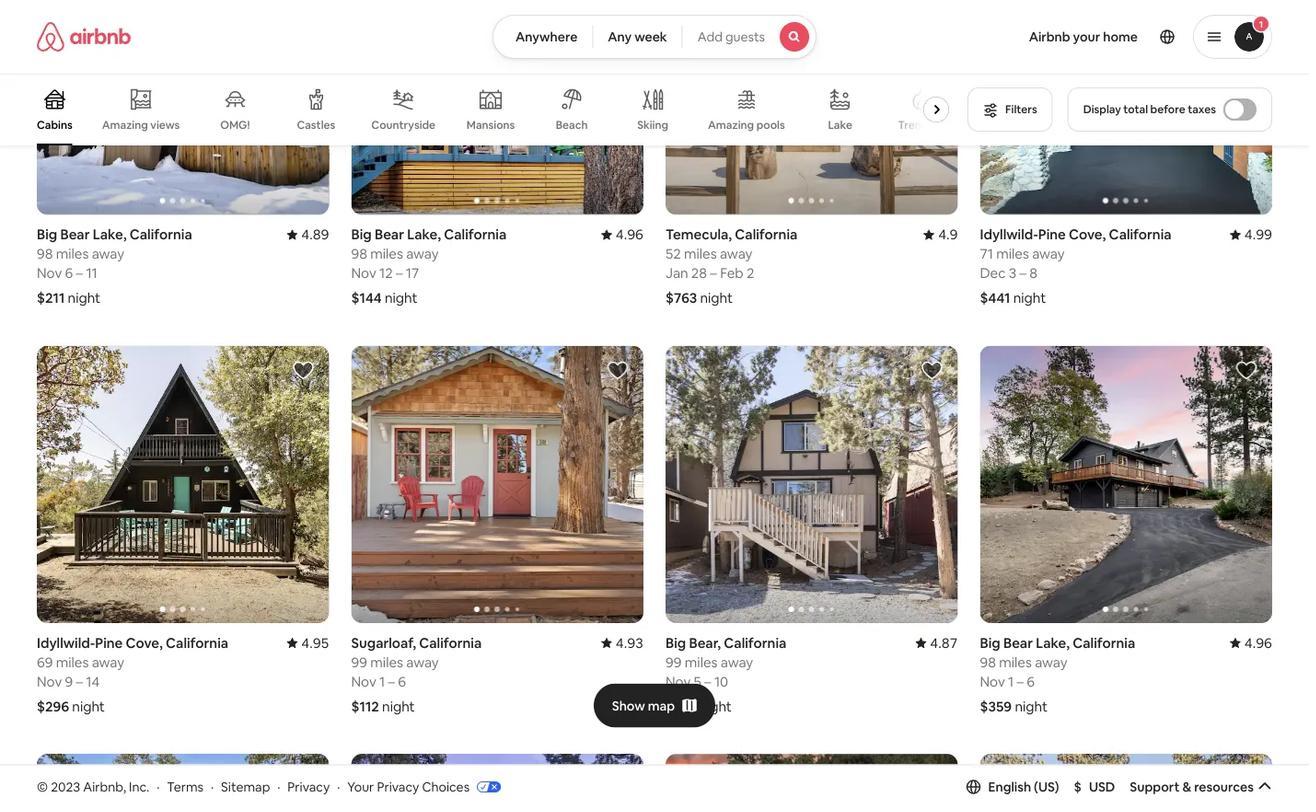 Task type: locate. For each thing, give the bounding box(es) containing it.
0 horizontal spatial 99
[[351, 653, 367, 671]]

$120
[[666, 697, 696, 715]]

bear inside big bear lake, california 98 miles away nov 1 – 6 $359 night
[[1003, 634, 1033, 652]]

6 inside sugarloaf, california 99 miles away nov 1 – 6 $112 night
[[398, 672, 406, 690]]

night inside big bear, california 99 miles away nov 5 – 10 $120 night
[[699, 697, 732, 715]]

before
[[1151, 102, 1186, 116]]

nov left the 12
[[351, 264, 376, 282]]

4.95
[[301, 634, 329, 652]]

4.96 out of 5 average rating image for big bear lake, california 98 miles away nov 12 – 17 $144 night
[[601, 225, 644, 243]]

night inside sugarloaf, california 99 miles away nov 1 – 6 $112 night
[[382, 697, 415, 715]]

big bear lake, california 98 miles away nov 1 – 6 $359 night
[[980, 634, 1135, 715]]

0 vertical spatial idyllwild-
[[980, 225, 1038, 243]]

2 horizontal spatial 6
[[1027, 672, 1035, 690]]

99 up $120 in the right of the page
[[666, 653, 682, 671]]

$763
[[666, 289, 697, 307]]

bear for 6
[[60, 225, 90, 243]]

0 horizontal spatial 4.96 out of 5 average rating image
[[601, 225, 644, 243]]

(us)
[[1034, 779, 1059, 795]]

big inside big bear lake, california 98 miles away nov 6 – 11 $211 night
[[37, 225, 57, 243]]

big for big bear, california 99 miles away nov 5 – 10 $120 night
[[666, 634, 686, 652]]

nov for nov 9 – 14
[[37, 672, 62, 690]]

4.9
[[938, 225, 958, 243]]

2 · from the left
[[211, 779, 214, 795]]

2023
[[51, 779, 80, 795]]

add to wishlist: idyllwild-pine cove, california image
[[292, 359, 314, 381]]

cove, inside idyllwild-pine cove, california 69 miles away nov 9 – 14 $296 night
[[126, 634, 163, 652]]

amazing for amazing pools
[[708, 118, 754, 132]]

0 horizontal spatial privacy
[[288, 779, 330, 795]]

1 99 from the left
[[351, 653, 367, 671]]

– inside temecula, california 52 miles away jan 28 – feb 2 $763 night
[[710, 264, 717, 282]]

cove,
[[1069, 225, 1106, 243], [126, 634, 163, 652]]

1 horizontal spatial bear
[[375, 225, 404, 243]]

lake, inside big bear lake, california 98 miles away nov 12 – 17 $144 night
[[407, 225, 441, 243]]

countryside
[[371, 118, 436, 132]]

bear,
[[689, 634, 721, 652]]

night right $359
[[1015, 697, 1048, 715]]

1 vertical spatial add to wishlist: big bear lake, california image
[[1236, 768, 1258, 790]]

nov inside big bear lake, california 98 miles away nov 12 – 17 $144 night
[[351, 264, 376, 282]]

night down 10
[[699, 697, 732, 715]]

1 vertical spatial 4.96 out of 5 average rating image
[[1230, 634, 1272, 652]]

4.93
[[616, 634, 644, 652]]

big inside big bear lake, california 98 miles away nov 12 – 17 $144 night
[[351, 225, 372, 243]]

castles
[[297, 118, 335, 132]]

99
[[351, 653, 367, 671], [666, 653, 682, 671]]

big bear lake, california 98 miles away nov 12 – 17 $144 night
[[351, 225, 507, 307]]

$
[[1074, 779, 1082, 795]]

lake, inside big bear lake, california 98 miles away nov 6 – 11 $211 night
[[93, 225, 127, 243]]

1 horizontal spatial lake,
[[407, 225, 441, 243]]

2 horizontal spatial 98
[[980, 653, 996, 671]]

4.95 out of 5 average rating image
[[287, 634, 329, 652]]

support
[[1130, 779, 1180, 795]]

pine inside idyllwild-pine cove, california 71 miles away dec 3 – 8 $441 night
[[1038, 225, 1066, 243]]

privacy right your
[[377, 779, 419, 795]]

amazing
[[102, 118, 148, 132], [708, 118, 754, 132]]

0 horizontal spatial pine
[[95, 634, 123, 652]]

98 inside big bear lake, california 98 miles away nov 6 – 11 $211 night
[[37, 245, 53, 263]]

1 horizontal spatial 6
[[398, 672, 406, 690]]

1 horizontal spatial cove,
[[1069, 225, 1106, 243]]

airbnb,
[[83, 779, 126, 795]]

night down 11
[[68, 289, 101, 307]]

miles up 5 on the right bottom
[[685, 653, 718, 671]]

california inside big bear, california 99 miles away nov 5 – 10 $120 night
[[724, 634, 787, 652]]

lake, for nov 1 – 6
[[1036, 634, 1070, 652]]

display
[[1083, 102, 1121, 116]]

miles up 9
[[56, 653, 89, 671]]

5
[[694, 672, 701, 690]]

– inside big bear, california 99 miles away nov 5 – 10 $120 night
[[704, 672, 711, 690]]

support & resources button
[[1130, 779, 1272, 795]]

bear up 11
[[60, 225, 90, 243]]

0 vertical spatial 4.96 out of 5 average rating image
[[601, 225, 644, 243]]

miles inside big bear lake, california 98 miles away nov 12 – 17 $144 night
[[370, 245, 403, 263]]

miles up the 28
[[684, 245, 717, 263]]

· right terms
[[211, 779, 214, 795]]

night down feb
[[700, 289, 733, 307]]

1 horizontal spatial pine
[[1038, 225, 1066, 243]]

1 privacy from the left
[[288, 779, 330, 795]]

98 for nov 12 – 17
[[351, 245, 367, 263]]

idyllwild- up 69
[[37, 634, 95, 652]]

temecula, california 52 miles away jan 28 – feb 2 $763 night
[[666, 225, 798, 307]]

miles
[[56, 245, 89, 263], [370, 245, 403, 263], [684, 245, 717, 263], [996, 245, 1029, 263], [56, 653, 89, 671], [370, 653, 403, 671], [685, 653, 718, 671], [999, 653, 1032, 671]]

1 vertical spatial idyllwild-
[[37, 634, 95, 652]]

bear inside big bear lake, california 98 miles away nov 6 – 11 $211 night
[[60, 225, 90, 243]]

profile element
[[839, 0, 1272, 74]]

sitemap link
[[221, 779, 270, 795]]

privacy left your
[[288, 779, 330, 795]]

1 horizontal spatial 4.96
[[1245, 634, 1272, 652]]

1 horizontal spatial 99
[[666, 653, 682, 671]]

big right 4.89
[[351, 225, 372, 243]]

17
[[406, 264, 419, 282]]

california inside big bear lake, california 98 miles away nov 1 – 6 $359 night
[[1073, 634, 1135, 652]]

6 inside big bear lake, california 98 miles away nov 6 – 11 $211 night
[[65, 264, 73, 282]]

0 vertical spatial pine
[[1038, 225, 1066, 243]]

miles up 3
[[996, 245, 1029, 263]]

1 vertical spatial 4.96
[[1245, 634, 1272, 652]]

airbnb your home
[[1029, 29, 1138, 45]]

california inside sugarloaf, california 99 miles away nov 1 – 6 $112 night
[[419, 634, 482, 652]]

nov up $211
[[37, 264, 62, 282]]

1 button
[[1193, 15, 1272, 59]]

big for big bear lake, california 98 miles away nov 1 – 6 $359 night
[[980, 634, 1001, 652]]

0 horizontal spatial 4.96
[[616, 225, 644, 243]]

cabins
[[37, 118, 73, 132]]

– inside sugarloaf, california 99 miles away nov 1 – 6 $112 night
[[388, 672, 395, 690]]

cove, for 71 miles away
[[1069, 225, 1106, 243]]

98 up $144
[[351, 245, 367, 263]]

privacy
[[288, 779, 330, 795], [377, 779, 419, 795]]

1
[[1259, 18, 1263, 30], [379, 672, 385, 690], [1008, 672, 1014, 690]]

your privacy choices link
[[347, 779, 501, 796]]

pine
[[1038, 225, 1066, 243], [95, 634, 123, 652]]

98 for nov 1 – 6
[[980, 653, 996, 671]]

nov for nov 6 – 11
[[37, 264, 62, 282]]

night inside big bear lake, california 98 miles away nov 6 – 11 $211 night
[[68, 289, 101, 307]]

amazing views
[[102, 118, 180, 132]]

$144
[[351, 289, 382, 307]]

0 horizontal spatial lake,
[[93, 225, 127, 243]]

nov inside big bear lake, california 98 miles away nov 1 – 6 $359 night
[[980, 672, 1005, 690]]

big inside big bear, california 99 miles away nov 5 – 10 $120 night
[[666, 634, 686, 652]]

0 horizontal spatial idyllwild-
[[37, 634, 95, 652]]

1 horizontal spatial amazing
[[708, 118, 754, 132]]

english (us)
[[988, 779, 1059, 795]]

2 99 from the left
[[666, 653, 682, 671]]

night
[[68, 289, 101, 307], [385, 289, 418, 307], [700, 289, 733, 307], [1013, 289, 1046, 307], [72, 697, 105, 715], [382, 697, 415, 715], [699, 697, 732, 715], [1015, 697, 1048, 715]]

home
[[1103, 29, 1138, 45]]

4.96 for big bear lake, california 98 miles away nov 1 – 6 $359 night
[[1245, 634, 1272, 652]]

night down 8
[[1013, 289, 1046, 307]]

1 horizontal spatial 1
[[1008, 672, 1014, 690]]

4.87 out of 5 average rating image
[[915, 634, 958, 652]]

nov for nov 12 – 17
[[351, 264, 376, 282]]

california inside big bear lake, california 98 miles away nov 6 – 11 $211 night
[[130, 225, 192, 243]]

– inside idyllwild-pine cove, california 69 miles away nov 9 – 14 $296 night
[[76, 672, 83, 690]]

big right 4.87
[[980, 634, 1001, 652]]

away inside idyllwild-pine cove, california 71 miles away dec 3 – 8 $441 night
[[1032, 245, 1065, 263]]

amazing left pools
[[708, 118, 754, 132]]

miles inside temecula, california 52 miles away jan 28 – feb 2 $763 night
[[684, 245, 717, 263]]

4 · from the left
[[337, 779, 340, 795]]

pine inside idyllwild-pine cove, california 69 miles away nov 9 – 14 $296 night
[[95, 634, 123, 652]]

lake, inside big bear lake, california 98 miles away nov 1 – 6 $359 night
[[1036, 634, 1070, 652]]

miles down 'sugarloaf,'
[[370, 653, 403, 671]]

0 vertical spatial add to wishlist: big bear lake, california image
[[1236, 359, 1258, 381]]

away inside idyllwild-pine cove, california 69 miles away nov 9 – 14 $296 night
[[92, 653, 124, 671]]

away inside big bear lake, california 98 miles away nov 1 – 6 $359 night
[[1035, 653, 1068, 671]]

lake, for nov 6 – 11
[[93, 225, 127, 243]]

night inside idyllwild-pine cove, california 71 miles away dec 3 – 8 $441 night
[[1013, 289, 1046, 307]]

bear inside big bear lake, california 98 miles away nov 12 – 17 $144 night
[[375, 225, 404, 243]]

4.96 out of 5 average rating image
[[601, 225, 644, 243], [1230, 634, 1272, 652]]

None search field
[[493, 15, 817, 59]]

pine for 69 miles away
[[95, 634, 123, 652]]

miles up 11
[[56, 245, 89, 263]]

idyllwild- up 71
[[980, 225, 1038, 243]]

night down 14
[[72, 697, 105, 715]]

show
[[612, 698, 645, 714]]

· left your
[[337, 779, 340, 795]]

away inside big bear, california 99 miles away nov 5 – 10 $120 night
[[721, 653, 753, 671]]

away
[[92, 245, 124, 263], [406, 245, 439, 263], [720, 245, 753, 263], [1032, 245, 1065, 263], [92, 653, 124, 671], [406, 653, 439, 671], [721, 653, 753, 671], [1035, 653, 1068, 671]]

98 inside big bear lake, california 98 miles away nov 1 – 6 $359 night
[[980, 653, 996, 671]]

your privacy choices
[[347, 779, 470, 795]]

–
[[76, 264, 83, 282], [396, 264, 403, 282], [710, 264, 717, 282], [1020, 264, 1027, 282], [76, 672, 83, 690], [388, 672, 395, 690], [704, 672, 711, 690], [1017, 672, 1024, 690]]

99 down 'sugarloaf,'
[[351, 653, 367, 671]]

airbnb
[[1029, 29, 1070, 45]]

guests
[[725, 29, 765, 45]]

10
[[714, 672, 728, 690]]

1 horizontal spatial 98
[[351, 245, 367, 263]]

skiing
[[637, 118, 668, 132]]

2 horizontal spatial 1
[[1259, 18, 1263, 30]]

0 horizontal spatial bear
[[60, 225, 90, 243]]

nov up $359
[[980, 672, 1005, 690]]

1 vertical spatial pine
[[95, 634, 123, 652]]

71
[[980, 245, 993, 263]]

0 vertical spatial 4.96
[[616, 225, 644, 243]]

pine for 71 miles away
[[1038, 225, 1066, 243]]

display total before taxes button
[[1068, 87, 1272, 132]]

0 horizontal spatial 1
[[379, 672, 385, 690]]

any week button
[[592, 15, 683, 59]]

california inside big bear lake, california 98 miles away nov 12 – 17 $144 night
[[444, 225, 507, 243]]

miles up the 12
[[370, 245, 403, 263]]

0 vertical spatial cove,
[[1069, 225, 1106, 243]]

98 up $359
[[980, 653, 996, 671]]

bear up the 12
[[375, 225, 404, 243]]

28
[[691, 264, 707, 282]]

california inside temecula, california 52 miles away jan 28 – feb 2 $763 night
[[735, 225, 798, 243]]

98 for nov 6 – 11
[[37, 245, 53, 263]]

bear up $359
[[1003, 634, 1033, 652]]

miles up $359
[[999, 653, 1032, 671]]

big left bear,
[[666, 634, 686, 652]]

nov left 9
[[37, 672, 62, 690]]

anywhere button
[[493, 15, 593, 59]]

miles inside sugarloaf, california 99 miles away nov 1 – 6 $112 night
[[370, 653, 403, 671]]

big inside big bear lake, california 98 miles away nov 1 – 6 $359 night
[[980, 634, 1001, 652]]

0 horizontal spatial 98
[[37, 245, 53, 263]]

idyllwild- inside idyllwild-pine cove, california 69 miles away nov 9 – 14 $296 night
[[37, 634, 95, 652]]

big for big bear lake, california 98 miles away nov 12 – 17 $144 night
[[351, 225, 372, 243]]

night inside temecula, california 52 miles away jan 28 – feb 2 $763 night
[[700, 289, 733, 307]]

add
[[698, 29, 723, 45]]

·
[[157, 779, 160, 795], [211, 779, 214, 795], [277, 779, 280, 795], [337, 779, 340, 795]]

idyllwild-pine cove, california 71 miles away dec 3 – 8 $441 night
[[980, 225, 1172, 307]]

away inside sugarloaf, california 99 miles away nov 1 – 6 $112 night
[[406, 653, 439, 671]]

group
[[37, 74, 957, 145], [37, 346, 329, 623], [351, 346, 644, 623], [666, 346, 958, 623], [980, 346, 1272, 623], [37, 754, 329, 809], [351, 754, 644, 809], [666, 754, 958, 809], [980, 754, 1272, 809]]

nov inside big bear lake, california 98 miles away nov 6 – 11 $211 night
[[37, 264, 62, 282]]

taxes
[[1188, 102, 1216, 116]]

idyllwild- inside idyllwild-pine cove, california 71 miles away dec 3 – 8 $441 night
[[980, 225, 1038, 243]]

0 horizontal spatial amazing
[[102, 118, 148, 132]]

1 horizontal spatial 4.96 out of 5 average rating image
[[1230, 634, 1272, 652]]

0 horizontal spatial cove,
[[126, 634, 163, 652]]

night down 17
[[385, 289, 418, 307]]

night inside big bear lake, california 98 miles away nov 12 – 17 $144 night
[[385, 289, 418, 307]]

cove, inside idyllwild-pine cove, california 71 miles away dec 3 – 8 $441 night
[[1069, 225, 1106, 243]]

nov inside idyllwild-pine cove, california 69 miles away nov 9 – 14 $296 night
[[37, 672, 62, 690]]

big up $211
[[37, 225, 57, 243]]

temecula,
[[666, 225, 732, 243]]

nov up $112
[[351, 672, 376, 690]]

4.96
[[616, 225, 644, 243], [1245, 634, 1272, 652]]

1 horizontal spatial privacy
[[377, 779, 419, 795]]

98 up $211
[[37, 245, 53, 263]]

2 horizontal spatial bear
[[1003, 634, 1033, 652]]

3 · from the left
[[277, 779, 280, 795]]

away inside big bear lake, california 98 miles away nov 6 – 11 $211 night
[[92, 245, 124, 263]]

big
[[37, 225, 57, 243], [351, 225, 372, 243], [666, 634, 686, 652], [980, 634, 1001, 652]]

anywhere
[[516, 29, 578, 45]]

· right inc.
[[157, 779, 160, 795]]

2 horizontal spatial lake,
[[1036, 634, 1070, 652]]

nov left 5 on the right bottom
[[666, 672, 691, 690]]

· left add to wishlist: idyllwild-pine cove, california icon
[[277, 779, 280, 795]]

add to wishlist: big bear lake, california image
[[1236, 359, 1258, 381], [1236, 768, 1258, 790]]

idyllwild-
[[980, 225, 1038, 243], [37, 634, 95, 652]]

11
[[86, 264, 97, 282]]

1 vertical spatial cove,
[[126, 634, 163, 652]]

total
[[1124, 102, 1148, 116]]

bear
[[60, 225, 90, 243], [375, 225, 404, 243], [1003, 634, 1033, 652]]

– inside big bear lake, california 98 miles away nov 6 – 11 $211 night
[[76, 264, 83, 282]]

add guests button
[[682, 15, 817, 59]]

1 horizontal spatial idyllwild-
[[980, 225, 1038, 243]]

california inside idyllwild-pine cove, california 69 miles away nov 9 – 14 $296 night
[[166, 634, 228, 652]]

amazing left the views
[[102, 118, 148, 132]]

add to wishlist: idyllwild-pine cove, california image
[[292, 768, 314, 790]]

idyllwild-pine cove, california 69 miles away nov 9 – 14 $296 night
[[37, 634, 228, 715]]

98 inside big bear lake, california 98 miles away nov 12 – 17 $144 night
[[351, 245, 367, 263]]

0 horizontal spatial 6
[[65, 264, 73, 282]]

privacy link
[[288, 779, 330, 795]]

night right $112
[[382, 697, 415, 715]]



Task type: vqa. For each thing, say whether or not it's contained in the screenshot.
California in big bear lake, california 98 miles away nov 1 – 6 $359 night
yes



Task type: describe. For each thing, give the bounding box(es) containing it.
6 for nov
[[65, 264, 73, 282]]

filters button
[[968, 87, 1053, 132]]

lake, for nov 12 – 17
[[407, 225, 441, 243]]

group containing amazing views
[[37, 74, 957, 145]]

big for big bear lake, california 98 miles away nov 6 – 11 $211 night
[[37, 225, 57, 243]]

display total before taxes
[[1083, 102, 1216, 116]]

amazing pools
[[708, 118, 785, 132]]

– inside big bear lake, california 98 miles away nov 12 – 17 $144 night
[[396, 264, 403, 282]]

©
[[37, 779, 48, 795]]

© 2023 airbnb, inc. ·
[[37, 779, 160, 795]]

sugarloaf, california 99 miles away nov 1 – 6 $112 night
[[351, 634, 482, 715]]

12
[[379, 264, 393, 282]]

none search field containing anywhere
[[493, 15, 817, 59]]

views
[[150, 118, 180, 132]]

2 privacy from the left
[[377, 779, 419, 795]]

night inside big bear lake, california 98 miles away nov 1 – 6 $359 night
[[1015, 697, 1048, 715]]

2 add to wishlist: big bear lake, california image from the top
[[1236, 768, 1258, 790]]

4.99 out of 5 average rating image
[[1230, 225, 1272, 243]]

6 for –
[[398, 672, 406, 690]]

add to wishlist: sugarloaf, california image
[[607, 359, 629, 381]]

4.89
[[301, 225, 329, 243]]

idyllwild- for 69
[[37, 634, 95, 652]]

omg!
[[220, 118, 250, 132]]

nov inside sugarloaf, california 99 miles away nov 1 – 6 $112 night
[[351, 672, 376, 690]]

bear for 12
[[375, 225, 404, 243]]

inc.
[[129, 779, 149, 795]]

big bear, california 99 miles away nov 5 – 10 $120 night
[[666, 634, 787, 715]]

pools
[[757, 118, 785, 132]]

jan
[[666, 264, 688, 282]]

nov for nov 1 – 6
[[980, 672, 1005, 690]]

airbnb your home link
[[1018, 17, 1149, 56]]

4.9 out of 5 average rating image
[[924, 225, 958, 243]]

$ usd
[[1074, 779, 1115, 795]]

miles inside big bear lake, california 98 miles away nov 6 – 11 $211 night
[[56, 245, 89, 263]]

resources
[[1194, 779, 1254, 795]]

– inside big bear lake, california 98 miles away nov 1 – 6 $359 night
[[1017, 672, 1024, 690]]

8
[[1030, 264, 1038, 282]]

$296
[[37, 697, 69, 715]]

– inside idyllwild-pine cove, california 71 miles away dec 3 – 8 $441 night
[[1020, 264, 1027, 282]]

&
[[1183, 779, 1192, 795]]

sugarloaf,
[[351, 634, 416, 652]]

idyllwild- for 71
[[980, 225, 1038, 243]]

miles inside big bear lake, california 98 miles away nov 1 – 6 $359 night
[[999, 653, 1032, 671]]

1 inside sugarloaf, california 99 miles away nov 1 – 6 $112 night
[[379, 672, 385, 690]]

miles inside idyllwild-pine cove, california 69 miles away nov 9 – 14 $296 night
[[56, 653, 89, 671]]

add guests
[[698, 29, 765, 45]]

california inside idyllwild-pine cove, california 71 miles away dec 3 – 8 $441 night
[[1109, 225, 1172, 243]]

9
[[65, 672, 73, 690]]

night inside idyllwild-pine cove, california 69 miles away nov 9 – 14 $296 night
[[72, 697, 105, 715]]

$441
[[980, 289, 1010, 307]]

1 · from the left
[[157, 779, 160, 795]]

trending
[[898, 118, 945, 132]]

big bear lake, california 98 miles away nov 6 – 11 $211 night
[[37, 225, 192, 307]]

beach
[[556, 118, 588, 132]]

69
[[37, 653, 53, 671]]

nov inside big bear, california 99 miles away nov 5 – 10 $120 night
[[666, 672, 691, 690]]

1 inside big bear lake, california 98 miles away nov 1 – 6 $359 night
[[1008, 672, 1014, 690]]

show map
[[612, 698, 675, 714]]

filters
[[1006, 102, 1037, 116]]

english
[[988, 779, 1031, 795]]

choices
[[422, 779, 470, 795]]

any
[[608, 29, 632, 45]]

dec
[[980, 264, 1006, 282]]

add to wishlist: big bear, california image
[[921, 359, 943, 381]]

1 add to wishlist: big bear lake, california image from the top
[[1236, 359, 1258, 381]]

add to wishlist: crestline, california image
[[921, 768, 943, 790]]

6 inside big bear lake, california 98 miles away nov 1 – 6 $359 night
[[1027, 672, 1035, 690]]

4.99
[[1245, 225, 1272, 243]]

show map button
[[594, 684, 716, 728]]

4.96 out of 5 average rating image for big bear lake, california 98 miles away nov 1 – 6 $359 night
[[1230, 634, 1272, 652]]

4.89 out of 5 average rating image
[[287, 225, 329, 243]]

bear for 1
[[1003, 634, 1033, 652]]

99 inside big bear, california 99 miles away nov 5 – 10 $120 night
[[666, 653, 682, 671]]

4.93 out of 5 average rating image
[[601, 634, 644, 652]]

4.87
[[930, 634, 958, 652]]

14
[[86, 672, 100, 690]]

52
[[666, 245, 681, 263]]

any week
[[608, 29, 667, 45]]

away inside big bear lake, california 98 miles away nov 12 – 17 $144 night
[[406, 245, 439, 263]]

$112
[[351, 697, 379, 715]]

2
[[747, 264, 754, 282]]

map
[[648, 698, 675, 714]]

terms
[[167, 779, 204, 795]]

week
[[635, 29, 667, 45]]

1 inside dropdown button
[[1259, 18, 1263, 30]]

terms link
[[167, 779, 204, 795]]

99 inside sugarloaf, california 99 miles away nov 1 – 6 $112 night
[[351, 653, 367, 671]]

cove, for 69 miles away
[[126, 634, 163, 652]]

miles inside big bear, california 99 miles away nov 5 – 10 $120 night
[[685, 653, 718, 671]]

feb
[[720, 264, 744, 282]]

miles inside idyllwild-pine cove, california 71 miles away dec 3 – 8 $441 night
[[996, 245, 1029, 263]]

$359
[[980, 697, 1012, 715]]

support & resources
[[1130, 779, 1254, 795]]

sitemap
[[221, 779, 270, 795]]

mansions
[[467, 118, 515, 132]]

amazing for amazing views
[[102, 118, 148, 132]]

lake
[[828, 118, 853, 132]]

terms · sitemap · privacy ·
[[167, 779, 340, 795]]

4.96 for big bear lake, california 98 miles away nov 12 – 17 $144 night
[[616, 225, 644, 243]]

usd
[[1089, 779, 1115, 795]]

your
[[347, 779, 374, 795]]

away inside temecula, california 52 miles away jan 28 – feb 2 $763 night
[[720, 245, 753, 263]]

3
[[1009, 264, 1017, 282]]



